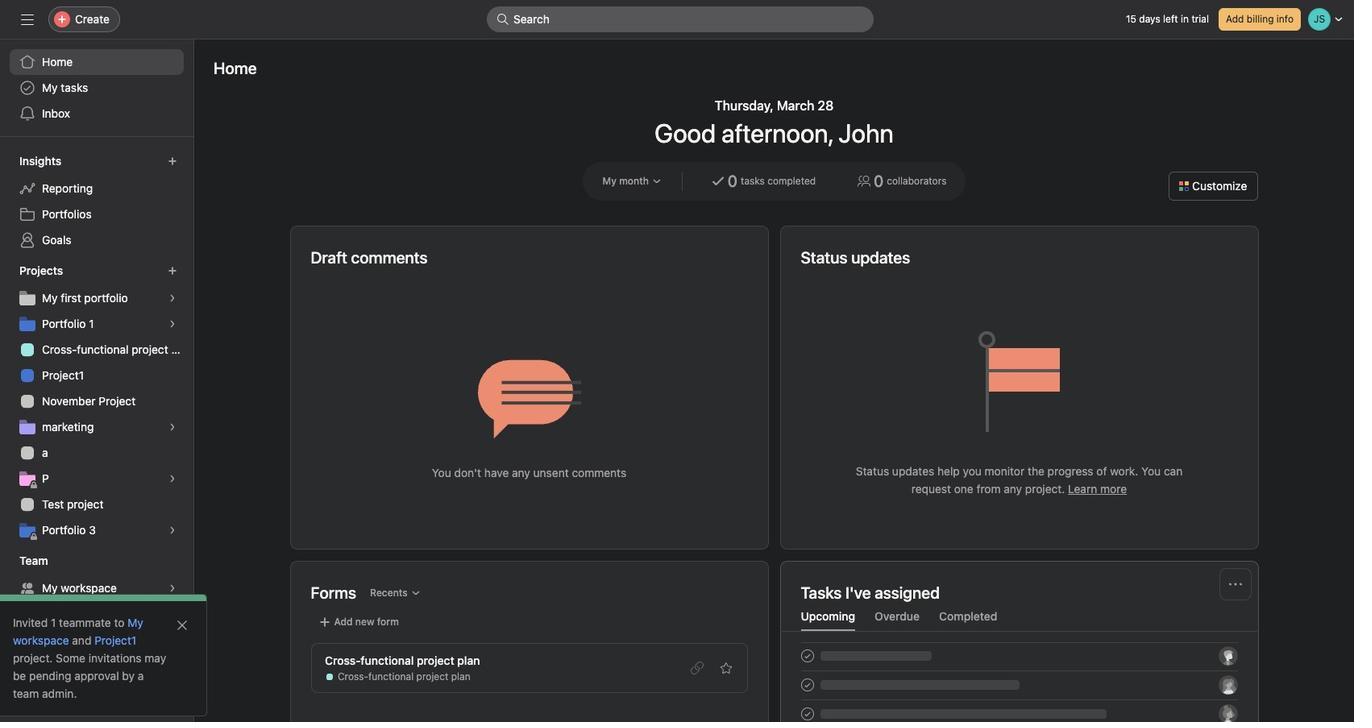 Task type: vqa. For each thing, say whether or not it's contained in the screenshot.
See details, P image
yes



Task type: locate. For each thing, give the bounding box(es) containing it.
see details, my first portfolio image
[[168, 294, 177, 303]]

list box
[[487, 6, 874, 32]]

see details, marketing image
[[168, 423, 177, 432]]

projects element
[[0, 256, 194, 547]]

new insights image
[[168, 156, 177, 166]]

actions image
[[1229, 578, 1242, 591]]

teams element
[[0, 547, 194, 605]]

new project or portfolio image
[[168, 266, 177, 276]]



Task type: describe. For each thing, give the bounding box(es) containing it.
see details, portfolio 1 image
[[168, 319, 177, 329]]

insights element
[[0, 147, 194, 256]]

hide sidebar image
[[21, 13, 34, 26]]

see details, p image
[[168, 474, 177, 484]]

copy form link image
[[691, 662, 704, 675]]

close image
[[176, 619, 189, 632]]

prominent image
[[497, 13, 510, 26]]

see details, portfolio 3 image
[[168, 526, 177, 535]]

add to favorites image
[[720, 662, 733, 675]]

global element
[[0, 40, 194, 136]]

see details, my workspace image
[[168, 584, 177, 593]]



